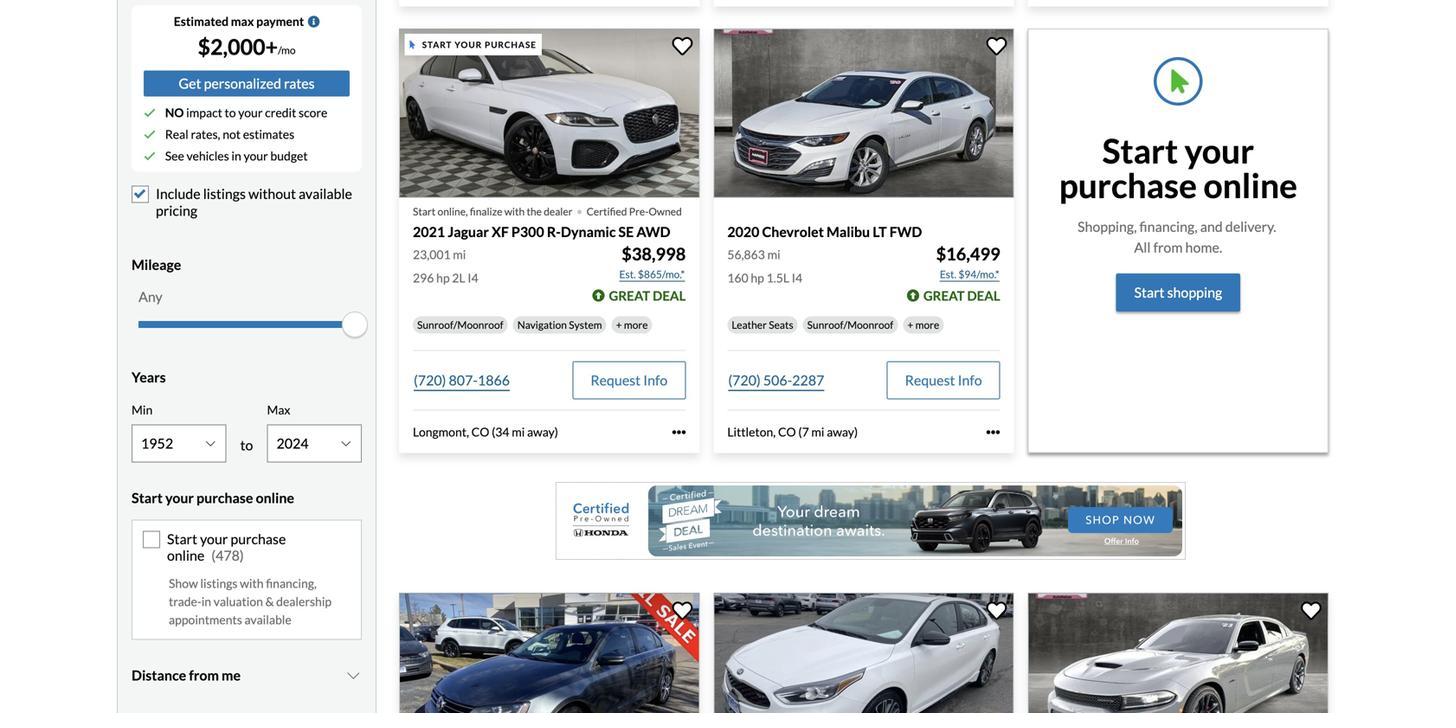 Task type: vqa. For each thing, say whether or not it's contained in the screenshot.
Can I get pre-qualified with poor credit?
no



Task type: locate. For each thing, give the bounding box(es) containing it.
$94/mo.*
[[959, 268, 1000, 281]]

mileage button
[[132, 243, 362, 287]]

2 deal from the left
[[968, 288, 1001, 304]]

56,863
[[728, 247, 765, 262]]

1 vertical spatial with
[[240, 576, 264, 591]]

0 horizontal spatial from
[[189, 667, 219, 684]]

listings inside show listings with financing, trade-in valuation & dealership appointments available
[[200, 576, 238, 591]]

deal for $16,499
[[968, 288, 1001, 304]]

start shopping
[[1135, 284, 1223, 301]]

1 vertical spatial listings
[[200, 576, 238, 591]]

sunroof/moonroof right seats
[[808, 319, 894, 331]]

1 vertical spatial financing,
[[266, 576, 317, 591]]

no
[[165, 105, 184, 120]]

2 vertical spatial start your purchase online
[[167, 531, 286, 564]]

co left (7
[[778, 425, 796, 439]]

1 hp from the left
[[436, 271, 450, 285]]

1 request info from the left
[[591, 372, 668, 389]]

est. inside $16,499 est. $94/mo.*
[[940, 268, 957, 281]]

2 away) from the left
[[827, 425, 858, 439]]

2 request from the left
[[905, 372, 956, 389]]

check image
[[144, 107, 156, 119], [144, 128, 156, 141]]

(720) for (720) 506-2287
[[729, 372, 761, 389]]

0 horizontal spatial in
[[202, 595, 211, 609]]

check image left no
[[144, 107, 156, 119]]

1 more from the left
[[624, 319, 648, 331]]

listings down the 'see vehicles in your budget'
[[203, 185, 246, 202]]

start inside start online, finalize with the dealer · certified pre-owned 2021 jaguar xf p300 r-dynamic se awd
[[413, 205, 436, 218]]

se
[[619, 223, 634, 240]]

lt
[[873, 223, 887, 240]]

2 horizontal spatial online
[[1204, 165, 1298, 206]]

est. down $38,998
[[620, 268, 636, 281]]

online inside dropdown button
[[256, 490, 294, 506]]

(720) left 506-
[[729, 372, 761, 389]]

hp for $38,998
[[436, 271, 450, 285]]

0 vertical spatial from
[[1154, 239, 1183, 256]]

co left (34
[[472, 425, 490, 439]]

deal
[[653, 288, 686, 304], [968, 288, 1001, 304]]

1 horizontal spatial + more
[[908, 319, 940, 331]]

&
[[265, 595, 274, 609]]

get
[[179, 75, 201, 92]]

great down est. $865/mo.* button
[[609, 288, 651, 304]]

0 horizontal spatial available
[[245, 613, 292, 628]]

1 co from the left
[[472, 425, 490, 439]]

great deal down "est. $94/mo.*" button
[[924, 288, 1001, 304]]

distance from me
[[132, 667, 241, 684]]

$16,499 est. $94/mo.*
[[937, 244, 1001, 281]]

0 horizontal spatial request
[[591, 372, 641, 389]]

0 horizontal spatial co
[[472, 425, 490, 439]]

financing, up all
[[1140, 218, 1198, 235]]

start your purchase
[[422, 39, 537, 50]]

(720) 506-2287 button
[[728, 362, 826, 400]]

p300
[[512, 223, 544, 240]]

0 vertical spatial online
[[1204, 165, 1298, 206]]

1 vertical spatial in
[[202, 595, 211, 609]]

pricing
[[156, 202, 197, 219]]

more down "est. $94/mo.*" button
[[916, 319, 940, 331]]

listings inside include listings without available pricing
[[203, 185, 246, 202]]

request info button
[[573, 362, 686, 400], [887, 362, 1001, 400]]

from right all
[[1154, 239, 1183, 256]]

away) right (7
[[827, 425, 858, 439]]

1 great from the left
[[609, 288, 651, 304]]

real
[[165, 127, 189, 142]]

·
[[576, 194, 583, 225]]

1 horizontal spatial from
[[1154, 239, 1183, 256]]

mi
[[453, 247, 466, 262], [768, 247, 781, 262], [512, 425, 525, 439], [812, 425, 825, 439]]

1 vertical spatial start your purchase online
[[132, 490, 294, 506]]

0 horizontal spatial deal
[[653, 288, 686, 304]]

to
[[225, 105, 236, 120], [240, 437, 253, 454]]

2 request info from the left
[[905, 372, 983, 389]]

0 horizontal spatial request info button
[[573, 362, 686, 400]]

1 vertical spatial from
[[189, 667, 219, 684]]

start your purchase online up and
[[1060, 131, 1298, 206]]

i4 right 2l
[[468, 271, 479, 285]]

advertisement region
[[556, 482, 1186, 560]]

navigation
[[518, 319, 567, 331]]

1 horizontal spatial sunroof/moonroof
[[808, 319, 894, 331]]

check image up check icon
[[144, 128, 156, 141]]

start
[[422, 39, 452, 50], [1103, 131, 1179, 171], [413, 205, 436, 218], [1135, 284, 1165, 301], [132, 490, 163, 506], [167, 531, 197, 548]]

start your purchase online up (478)
[[132, 490, 294, 506]]

1 horizontal spatial deal
[[968, 288, 1001, 304]]

1 vertical spatial online
[[256, 490, 294, 506]]

1 request from the left
[[591, 372, 641, 389]]

0 horizontal spatial away)
[[527, 425, 558, 439]]

1 horizontal spatial request
[[905, 372, 956, 389]]

1866
[[478, 372, 510, 389]]

2 hp from the left
[[751, 271, 765, 285]]

0 horizontal spatial hp
[[436, 271, 450, 285]]

request info button down the system
[[573, 362, 686, 400]]

2 sunroof/moonroof from the left
[[808, 319, 894, 331]]

0 horizontal spatial more
[[624, 319, 648, 331]]

hp left 2l
[[436, 271, 450, 285]]

listings for with
[[200, 576, 238, 591]]

0 horizontal spatial +
[[616, 319, 622, 331]]

2 co from the left
[[778, 425, 796, 439]]

deal down $865/mo.*
[[653, 288, 686, 304]]

your
[[455, 39, 482, 50], [238, 105, 263, 120], [1185, 131, 1255, 171], [244, 149, 268, 163], [165, 490, 194, 506], [200, 531, 228, 548]]

sunroof/moonroof down 2l
[[417, 319, 504, 331]]

in down not
[[232, 149, 241, 163]]

see
[[165, 149, 184, 163]]

0 horizontal spatial great
[[609, 288, 651, 304]]

0 vertical spatial with
[[505, 205, 525, 218]]

without
[[249, 185, 296, 202]]

+
[[616, 319, 622, 331], [908, 319, 914, 331]]

mi inside 56,863 mi 160 hp 1.5l i4
[[768, 247, 781, 262]]

1 horizontal spatial financing,
[[1140, 218, 1198, 235]]

available inside include listings without available pricing
[[299, 185, 352, 202]]

0 horizontal spatial info
[[644, 372, 668, 389]]

(720) inside button
[[414, 372, 446, 389]]

1 horizontal spatial est.
[[940, 268, 957, 281]]

available down budget
[[299, 185, 352, 202]]

/mo
[[278, 44, 296, 56]]

your up estimates at the top left of page
[[238, 105, 263, 120]]

(720) left 807- on the left bottom of page
[[414, 372, 446, 389]]

great deal down est. $865/mo.* button
[[609, 288, 686, 304]]

i4
[[468, 271, 479, 285], [792, 271, 803, 285]]

1 vertical spatial available
[[245, 613, 292, 628]]

1 horizontal spatial online
[[256, 490, 294, 506]]

your up show on the left of page
[[165, 490, 194, 506]]

1 horizontal spatial more
[[916, 319, 940, 331]]

1 i4 from the left
[[468, 271, 479, 285]]

to up real rates, not estimates
[[225, 105, 236, 120]]

2021
[[413, 223, 445, 240]]

listings up valuation
[[200, 576, 238, 591]]

2 est. from the left
[[940, 268, 957, 281]]

navigation system
[[518, 319, 602, 331]]

more for sunroof/moonroof
[[916, 319, 940, 331]]

1 horizontal spatial available
[[299, 185, 352, 202]]

1 horizontal spatial great
[[924, 288, 965, 304]]

start your purchase online
[[1060, 131, 1298, 206], [132, 490, 294, 506], [167, 531, 286, 564]]

great deal
[[609, 288, 686, 304], [924, 288, 1001, 304]]

from
[[1154, 239, 1183, 256], [189, 667, 219, 684]]

to up start your purchase online dropdown button
[[240, 437, 253, 454]]

2 info from the left
[[958, 372, 983, 389]]

2 more from the left
[[916, 319, 940, 331]]

co for (7 mi away)
[[778, 425, 796, 439]]

the
[[527, 205, 542, 218]]

more right the system
[[624, 319, 648, 331]]

2 vertical spatial online
[[167, 547, 205, 564]]

hp right '160'
[[751, 271, 765, 285]]

0 vertical spatial financing,
[[1140, 218, 1198, 235]]

2 + more from the left
[[908, 319, 940, 331]]

1 vertical spatial check image
[[144, 128, 156, 141]]

great down "est. $94/mo.*" button
[[924, 288, 965, 304]]

1 horizontal spatial (720)
[[729, 372, 761, 389]]

0 vertical spatial available
[[299, 185, 352, 202]]

payment
[[256, 14, 304, 29]]

1 deal from the left
[[653, 288, 686, 304]]

0 horizontal spatial + more
[[616, 319, 648, 331]]

0 vertical spatial check image
[[144, 107, 156, 119]]

more for navigation system
[[624, 319, 648, 331]]

available down &
[[245, 613, 292, 628]]

from left me
[[189, 667, 219, 684]]

deal down $94/mo.*
[[968, 288, 1001, 304]]

summit white 2020 chevrolet malibu lt fwd sedan front-wheel drive automatic image
[[714, 29, 1015, 198]]

1 horizontal spatial away)
[[827, 425, 858, 439]]

1 horizontal spatial in
[[232, 149, 241, 163]]

0 horizontal spatial request info
[[591, 372, 668, 389]]

start inside dropdown button
[[132, 490, 163, 506]]

mi up 1.5l
[[768, 247, 781, 262]]

request info
[[591, 372, 668, 389], [905, 372, 983, 389]]

in up appointments
[[202, 595, 211, 609]]

request for 2287
[[905, 372, 956, 389]]

sunroof/moonroof
[[417, 319, 504, 331], [808, 319, 894, 331]]

financing, inside show listings with financing, trade-in valuation & dealership appointments available
[[266, 576, 317, 591]]

+ more right the system
[[616, 319, 648, 331]]

shopping,
[[1078, 218, 1137, 235]]

+ more for sunroof/moonroof
[[908, 319, 940, 331]]

financing, up dealership
[[266, 576, 317, 591]]

(720) 506-2287
[[729, 372, 825, 389]]

budget
[[271, 149, 308, 163]]

1 horizontal spatial request info
[[905, 372, 983, 389]]

i4 inside 56,863 mi 160 hp 1.5l i4
[[792, 271, 803, 285]]

23,001 mi 296 hp 2l i4
[[413, 247, 479, 285]]

i4 right 1.5l
[[792, 271, 803, 285]]

0 horizontal spatial sunroof/moonroof
[[417, 319, 504, 331]]

gray 2017 volkswagen jetta 1.4t se fwd sedan front-wheel drive 6-speed automatic image
[[399, 593, 700, 714]]

2 request info button from the left
[[887, 362, 1001, 400]]

listings for without
[[203, 185, 246, 202]]

$38,998
[[622, 244, 686, 265]]

more
[[624, 319, 648, 331], [916, 319, 940, 331]]

seats
[[769, 319, 794, 331]]

2 + from the left
[[908, 319, 914, 331]]

with inside show listings with financing, trade-in valuation & dealership appointments available
[[240, 576, 264, 591]]

$16,499
[[937, 244, 1001, 265]]

get personalized rates button
[[144, 71, 350, 97]]

1 est. from the left
[[620, 268, 636, 281]]

mi right (7
[[812, 425, 825, 439]]

from inside dropdown button
[[189, 667, 219, 684]]

away) right (34
[[527, 425, 558, 439]]

mi up 2l
[[453, 247, 466, 262]]

i4 inside 23,001 mi 296 hp 2l i4
[[468, 271, 479, 285]]

1 + more from the left
[[616, 319, 648, 331]]

destroyer gray clearcoat 2023 dodge charger r/t rwd sedan rear-wheel drive 8-speed automatic image
[[1028, 593, 1329, 714]]

check image
[[144, 150, 156, 162]]

est. inside "$38,998 est. $865/mo.*"
[[620, 268, 636, 281]]

mi inside 23,001 mi 296 hp 2l i4
[[453, 247, 466, 262]]

0 horizontal spatial financing,
[[266, 576, 317, 591]]

0 horizontal spatial i4
[[468, 271, 479, 285]]

show listings with financing, trade-in valuation & dealership appointments available
[[169, 576, 332, 628]]

(720) inside button
[[729, 372, 761, 389]]

0 vertical spatial start your purchase online
[[1060, 131, 1298, 206]]

0 vertical spatial in
[[232, 149, 241, 163]]

1 away) from the left
[[527, 425, 558, 439]]

available inside show listings with financing, trade-in valuation & dealership appointments available
[[245, 613, 292, 628]]

0 vertical spatial listings
[[203, 185, 246, 202]]

littleton,
[[728, 425, 776, 439]]

1 great deal from the left
[[609, 288, 686, 304]]

(7
[[799, 425, 809, 439]]

est. $94/mo.* button
[[939, 266, 1001, 283]]

1 horizontal spatial with
[[505, 205, 525, 218]]

0 horizontal spatial with
[[240, 576, 264, 591]]

mi right (34
[[512, 425, 525, 439]]

available
[[299, 185, 352, 202], [245, 613, 292, 628]]

valuation
[[214, 595, 263, 609]]

1 info from the left
[[644, 372, 668, 389]]

2 great from the left
[[924, 288, 965, 304]]

hp inside 56,863 mi 160 hp 1.5l i4
[[751, 271, 765, 285]]

with up valuation
[[240, 576, 264, 591]]

deal for $38,998
[[653, 288, 686, 304]]

est. down $16,499 on the right top of the page
[[940, 268, 957, 281]]

0 horizontal spatial (720)
[[414, 372, 446, 389]]

malibu
[[827, 223, 870, 240]]

1 horizontal spatial request info button
[[887, 362, 1001, 400]]

hp for $16,499
[[751, 271, 765, 285]]

request info button for (720) 506-2287
[[887, 362, 1001, 400]]

0 vertical spatial to
[[225, 105, 236, 120]]

2 i4 from the left
[[792, 271, 803, 285]]

listings
[[203, 185, 246, 202], [200, 576, 238, 591]]

1 (720) from the left
[[414, 372, 446, 389]]

0 horizontal spatial great deal
[[609, 288, 686, 304]]

co
[[472, 425, 490, 439], [778, 425, 796, 439]]

your down start your purchase online dropdown button
[[200, 531, 228, 548]]

hp inside 23,001 mi 296 hp 2l i4
[[436, 271, 450, 285]]

1 request info button from the left
[[573, 362, 686, 400]]

1 horizontal spatial info
[[958, 372, 983, 389]]

great for $16,499
[[924, 288, 965, 304]]

with inside start online, finalize with the dealer · certified pre-owned 2021 jaguar xf p300 r-dynamic se awd
[[505, 205, 525, 218]]

request info button for (720) 807-1866
[[573, 362, 686, 400]]

leather seats
[[732, 319, 794, 331]]

$38,998 est. $865/mo.*
[[620, 244, 686, 281]]

with left the the
[[505, 205, 525, 218]]

+ more down "est. $94/mo.*" button
[[908, 319, 940, 331]]

estimated
[[174, 14, 229, 29]]

1 horizontal spatial great deal
[[924, 288, 1001, 304]]

1 sunroof/moonroof from the left
[[417, 319, 504, 331]]

me
[[222, 667, 241, 684]]

(720) 807-1866
[[414, 372, 510, 389]]

1 horizontal spatial i4
[[792, 271, 803, 285]]

2 great deal from the left
[[924, 288, 1001, 304]]

request info button up ellipsis h image
[[887, 362, 1001, 400]]

1 vertical spatial to
[[240, 437, 253, 454]]

+ more
[[616, 319, 648, 331], [908, 319, 940, 331]]

delivery.
[[1226, 218, 1277, 235]]

1 + from the left
[[616, 319, 622, 331]]

2 (720) from the left
[[729, 372, 761, 389]]

start your purchase online down start your purchase online dropdown button
[[167, 531, 286, 564]]

0 horizontal spatial est.
[[620, 268, 636, 281]]

1 horizontal spatial co
[[778, 425, 796, 439]]

1 horizontal spatial hp
[[751, 271, 765, 285]]

1 horizontal spatial +
[[908, 319, 914, 331]]



Task type: describe. For each thing, give the bounding box(es) containing it.
system
[[569, 319, 602, 331]]

i4 for $38,998
[[468, 271, 479, 285]]

longmont,
[[413, 425, 469, 439]]

years button
[[132, 356, 362, 399]]

+ more for navigation system
[[616, 319, 648, 331]]

distance
[[132, 667, 186, 684]]

request info for 2287
[[905, 372, 983, 389]]

awd
[[637, 223, 671, 240]]

shopping, financing, and delivery. all from home.
[[1078, 218, 1280, 256]]

0 horizontal spatial online
[[167, 547, 205, 564]]

littleton, co (7 mi away)
[[728, 425, 858, 439]]

2l
[[452, 271, 466, 285]]

purchase inside dropdown button
[[197, 490, 253, 506]]

finalize
[[470, 205, 503, 218]]

pre-
[[629, 205, 649, 218]]

est. $865/mo.* button
[[619, 266, 686, 283]]

(720) 807-1866 button
[[413, 362, 511, 400]]

2021 jaguar xf p300 r-dynamic se awd sedan all-wheel drive automatic image
[[399, 29, 700, 198]]

your up and
[[1185, 131, 1255, 171]]

506-
[[764, 372, 793, 389]]

est. for $38,998
[[620, 268, 636, 281]]

dealer
[[544, 205, 573, 218]]

great deal for $38,998
[[609, 288, 686, 304]]

rates,
[[191, 127, 220, 142]]

dealership
[[276, 595, 332, 609]]

296
[[413, 271, 434, 285]]

56,863 mi 160 hp 1.5l i4
[[728, 247, 803, 285]]

2287
[[793, 372, 825, 389]]

r-
[[547, 223, 561, 240]]

vehicles
[[187, 149, 229, 163]]

your inside dropdown button
[[165, 490, 194, 506]]

info for (720) 807-1866
[[644, 372, 668, 389]]

+ for sunroof/moonroof
[[908, 319, 914, 331]]

i4 for $16,499
[[792, 271, 803, 285]]

(34
[[492, 425, 510, 439]]

2 check image from the top
[[144, 128, 156, 141]]

any
[[139, 288, 163, 305]]

fwd
[[890, 223, 923, 240]]

mileage
[[132, 256, 181, 273]]

start your purchase online button
[[132, 477, 362, 520]]

not
[[223, 127, 241, 142]]

include listings without available pricing
[[156, 185, 352, 219]]

shopping
[[1168, 284, 1223, 301]]

certified
[[587, 205, 627, 218]]

$865/mo.*
[[638, 268, 685, 281]]

estimates
[[243, 127, 295, 142]]

jaguar
[[448, 223, 489, 240]]

from inside 'shopping, financing, and delivery. all from home.'
[[1154, 239, 1183, 256]]

snow white pearl 2021 kia forte gt fwd sedan front-wheel drive 7-speed automatic image
[[714, 593, 1015, 714]]

away) for longmont, co (34 mi away)
[[527, 425, 558, 439]]

your right mouse pointer icon
[[455, 39, 482, 50]]

1 check image from the top
[[144, 107, 156, 119]]

great for $38,998
[[609, 288, 651, 304]]

co for (34 mi away)
[[472, 425, 490, 439]]

160
[[728, 271, 749, 285]]

start inside button
[[1135, 284, 1165, 301]]

owned
[[649, 205, 682, 218]]

info for (720) 506-2287
[[958, 372, 983, 389]]

start online, finalize with the dealer · certified pre-owned 2021 jaguar xf p300 r-dynamic se awd
[[413, 194, 682, 240]]

online,
[[438, 205, 468, 218]]

rates
[[284, 75, 315, 92]]

2020
[[728, 223, 760, 240]]

start your purchase online inside dropdown button
[[132, 490, 294, 506]]

23,001
[[413, 247, 451, 262]]

score
[[299, 105, 328, 120]]

chevron down image
[[345, 669, 362, 683]]

leather
[[732, 319, 767, 331]]

impact
[[186, 105, 222, 120]]

appointments
[[169, 613, 242, 628]]

min
[[132, 403, 153, 417]]

in inside show listings with financing, trade-in valuation & dealership appointments available
[[202, 595, 211, 609]]

0 horizontal spatial to
[[225, 105, 236, 120]]

years
[[132, 369, 166, 386]]

your down estimates at the top left of page
[[244, 149, 268, 163]]

home.
[[1186, 239, 1223, 256]]

include
[[156, 185, 201, 202]]

max
[[267, 403, 290, 417]]

1.5l
[[767, 271, 790, 285]]

ellipsis h image
[[672, 425, 686, 439]]

see vehicles in your budget
[[165, 149, 308, 163]]

info circle image
[[308, 15, 320, 28]]

request info for 1866
[[591, 372, 668, 389]]

(720) for (720) 807-1866
[[414, 372, 446, 389]]

$2,000+
[[198, 34, 278, 60]]

est. for $16,499
[[940, 268, 957, 281]]

financing, inside 'shopping, financing, and delivery. all from home.'
[[1140, 218, 1198, 235]]

estimated max payment
[[174, 14, 304, 29]]

show
[[169, 576, 198, 591]]

distance from me button
[[132, 654, 362, 698]]

real rates, not estimates
[[165, 127, 295, 142]]

and
[[1201, 218, 1223, 235]]

$2,000+ /mo
[[198, 34, 296, 60]]

longmont, co (34 mi away)
[[413, 425, 558, 439]]

all
[[1135, 239, 1151, 256]]

away) for littleton, co (7 mi away)
[[827, 425, 858, 439]]

mouse pointer image
[[410, 40, 415, 49]]

credit
[[265, 105, 296, 120]]

request for 1866
[[591, 372, 641, 389]]

1 horizontal spatial to
[[240, 437, 253, 454]]

no impact to your credit score
[[165, 105, 328, 120]]

2020 chevrolet malibu lt fwd
[[728, 223, 923, 240]]

ellipsis h image
[[987, 425, 1001, 439]]

great deal for $16,499
[[924, 288, 1001, 304]]

get personalized rates
[[179, 75, 315, 92]]

dynamic
[[561, 223, 616, 240]]

(478)
[[212, 547, 244, 564]]

+ for navigation system
[[616, 319, 622, 331]]



